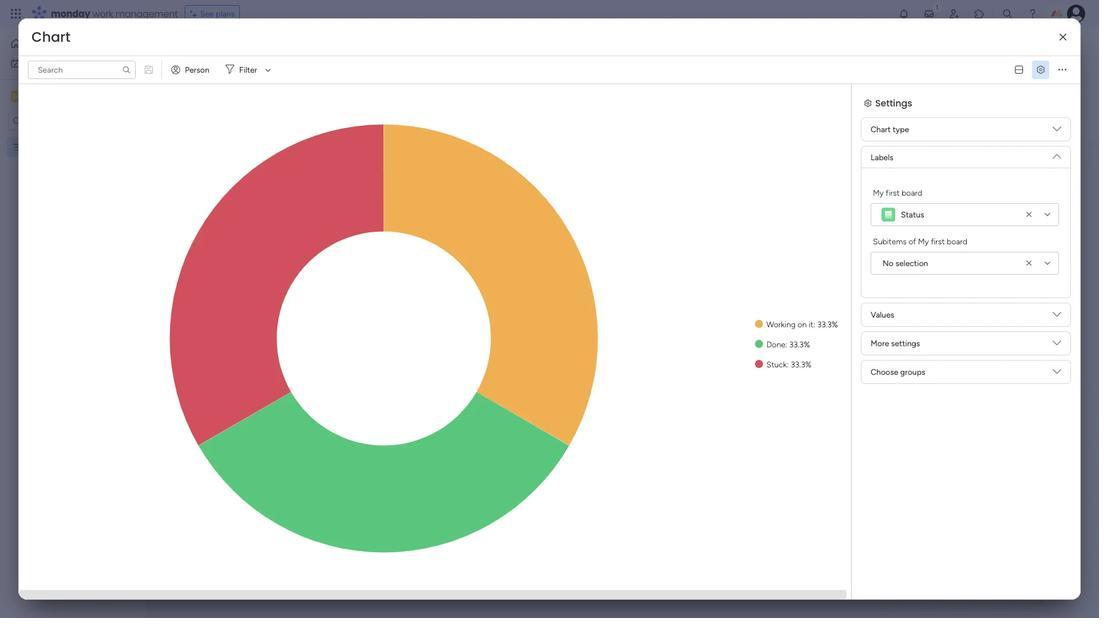 Task type: locate. For each thing, give the bounding box(es) containing it.
choose groups
[[871, 367, 926, 377]]

board up status
[[902, 188, 923, 198]]

chart type
[[871, 125, 910, 134]]

33.3% down done : 33.3%
[[791, 360, 812, 369]]

33.3% right it
[[818, 320, 839, 329]]

select product image
[[10, 8, 22, 19]]

1 horizontal spatial first
[[886, 188, 900, 198]]

my first board heading
[[874, 187, 923, 199]]

1 vertical spatial 33.3%
[[790, 340, 811, 349]]

it
[[809, 320, 814, 329]]

filter
[[239, 65, 257, 75]]

: down done : 33.3%
[[787, 360, 789, 369]]

chart
[[32, 27, 70, 47], [871, 125, 891, 134]]

1 vertical spatial dapulse dropdown down arrow image
[[1053, 310, 1062, 323]]

type
[[893, 125, 910, 134]]

2 vertical spatial first
[[932, 237, 945, 246]]

first inside field
[[200, 37, 224, 56]]

0 vertical spatial dapulse dropdown down arrow image
[[1053, 125, 1062, 138]]

board inside group
[[902, 188, 923, 198]]

my inside group
[[874, 188, 884, 198]]

my first board up project in the left of the page
[[177, 37, 268, 56]]

work down home
[[38, 58, 56, 68]]

board inside group
[[947, 237, 968, 246]]

0 vertical spatial first
[[200, 37, 224, 56]]

1 vertical spatial board
[[902, 188, 923, 198]]

dapulse dropdown down arrow image for more settings
[[1053, 339, 1062, 352]]

my inside field
[[177, 37, 197, 56]]

3 dapulse dropdown down arrow image from the top
[[1053, 368, 1062, 381]]

0 vertical spatial work
[[93, 7, 113, 20]]

1 dapulse dropdown down arrow image from the top
[[1053, 148, 1062, 161]]

2 horizontal spatial board
[[947, 237, 968, 246]]

settings
[[892, 339, 921, 349]]

status
[[902, 210, 925, 220]]

1 horizontal spatial chart
[[871, 125, 891, 134]]

work for my
[[38, 58, 56, 68]]

33.3% down on
[[790, 340, 811, 349]]

dapulse dropdown down arrow image
[[1053, 148, 1062, 161], [1053, 339, 1062, 352]]

workspace
[[49, 91, 94, 102]]

2 horizontal spatial first
[[932, 237, 945, 246]]

my first board
[[177, 37, 268, 56], [874, 188, 923, 198]]

0 vertical spatial chart
[[32, 27, 70, 47]]

my down labels
[[874, 188, 884, 198]]

my inside button
[[25, 58, 36, 68]]

board down my first board group
[[947, 237, 968, 246]]

: right on
[[814, 320, 816, 329]]

first for my first board group
[[886, 188, 900, 198]]

first up person
[[200, 37, 224, 56]]

None search field
[[28, 61, 136, 79]]

2 dapulse dropdown down arrow image from the top
[[1053, 310, 1062, 323]]

0 vertical spatial board
[[228, 37, 268, 56]]

My first board field
[[174, 37, 271, 57]]

33.3%
[[818, 320, 839, 329], [790, 340, 811, 349], [791, 360, 812, 369]]

work right monday
[[93, 7, 113, 20]]

1 vertical spatial work
[[38, 58, 56, 68]]

labels
[[871, 152, 894, 162]]

search image
[[122, 65, 131, 74]]

1 horizontal spatial my first board
[[874, 188, 923, 198]]

first down labels
[[886, 188, 900, 198]]

dapulse x slim image
[[1060, 33, 1067, 41]]

1 vertical spatial first
[[886, 188, 900, 198]]

1 vertical spatial chart
[[871, 125, 891, 134]]

my
[[177, 37, 197, 56], [25, 58, 36, 68], [874, 188, 884, 198], [919, 237, 930, 246]]

chart for chart
[[32, 27, 70, 47]]

my first board inside field
[[177, 37, 268, 56]]

chart left type
[[871, 125, 891, 134]]

0 horizontal spatial my first board
[[177, 37, 268, 56]]

work
[[93, 7, 113, 20], [38, 58, 56, 68]]

my down home
[[25, 58, 36, 68]]

first right the of
[[932, 237, 945, 246]]

:
[[814, 320, 816, 329], [786, 340, 788, 349], [787, 360, 789, 369]]

1 horizontal spatial board
[[902, 188, 923, 198]]

33.3% for stuck : 33.3%
[[791, 360, 812, 369]]

john smith image
[[1068, 5, 1086, 23]]

2 vertical spatial 33.3%
[[791, 360, 812, 369]]

my first board inside group
[[874, 188, 923, 198]]

invite members image
[[949, 8, 961, 19]]

option
[[0, 137, 146, 139]]

2 vertical spatial dapulse dropdown down arrow image
[[1053, 368, 1062, 381]]

0 horizontal spatial board
[[228, 37, 268, 56]]

list box
[[0, 135, 146, 312]]

see plans
[[200, 9, 235, 19]]

dapulse dropdown down arrow image
[[1053, 125, 1062, 138], [1053, 310, 1062, 323], [1053, 368, 1062, 381]]

plans
[[216, 9, 235, 19]]

see
[[200, 9, 214, 19]]

first inside group
[[886, 188, 900, 198]]

arrow down image
[[261, 63, 275, 77]]

done
[[767, 340, 786, 349]]

my first board group
[[871, 187, 1060, 226]]

my right the of
[[919, 237, 930, 246]]

chart up 'my work'
[[32, 27, 70, 47]]

0 vertical spatial dapulse dropdown down arrow image
[[1053, 148, 1062, 161]]

done : 33.3%
[[767, 340, 811, 349]]

new project button
[[174, 67, 227, 85]]

1 vertical spatial :
[[786, 340, 788, 349]]

: for stuck : 33.3%
[[787, 360, 789, 369]]

board
[[228, 37, 268, 56], [902, 188, 923, 198], [947, 237, 968, 246]]

0 horizontal spatial work
[[38, 58, 56, 68]]

33.3% for done : 33.3%
[[790, 340, 811, 349]]

subitems of my first board heading
[[874, 235, 968, 247]]

1 horizontal spatial work
[[93, 7, 113, 20]]

work inside button
[[38, 58, 56, 68]]

v2 settings line image
[[1037, 66, 1045, 74]]

board up filter popup button
[[228, 37, 268, 56]]

2 vertical spatial board
[[947, 237, 968, 246]]

2 dapulse dropdown down arrow image from the top
[[1053, 339, 1062, 352]]

: up stuck : 33.3%
[[786, 340, 788, 349]]

0 vertical spatial my first board
[[177, 37, 268, 56]]

0 horizontal spatial first
[[200, 37, 224, 56]]

monday
[[51, 7, 90, 20]]

my up person popup button
[[177, 37, 197, 56]]

settings
[[876, 97, 913, 109]]

1 vertical spatial dapulse dropdown down arrow image
[[1053, 339, 1062, 352]]

first
[[200, 37, 224, 56], [886, 188, 900, 198], [932, 237, 945, 246]]

my work
[[25, 58, 56, 68]]

my first board up status
[[874, 188, 923, 198]]

work for monday
[[93, 7, 113, 20]]

stuck : 33.3%
[[767, 360, 812, 369]]

working on it : 33.3%
[[767, 320, 839, 329]]

v2 split view image
[[1016, 66, 1024, 74]]

main content
[[152, 139, 1100, 619]]

0 horizontal spatial chart
[[32, 27, 70, 47]]

1 vertical spatial my first board
[[874, 188, 923, 198]]

board inside field
[[228, 37, 268, 56]]

1 dapulse dropdown down arrow image from the top
[[1053, 125, 1062, 138]]

2 vertical spatial :
[[787, 360, 789, 369]]



Task type: describe. For each thing, give the bounding box(es) containing it.
stuck
[[767, 360, 787, 369]]

dapulse dropdown down arrow image for type
[[1053, 125, 1062, 138]]

Search field
[[339, 68, 373, 84]]

person
[[185, 65, 210, 75]]

workspace image
[[11, 90, 22, 103]]

management
[[116, 7, 178, 20]]

subitems of my first board
[[874, 237, 968, 246]]

person button
[[167, 61, 216, 79]]

main
[[26, 91, 46, 102]]

filter button
[[221, 61, 275, 79]]

main workspace
[[26, 91, 94, 102]]

see plans button
[[185, 5, 240, 22]]

more dots image
[[1059, 66, 1067, 74]]

more
[[871, 339, 890, 349]]

no selection
[[883, 259, 929, 268]]

new project
[[178, 71, 223, 81]]

my work button
[[7, 54, 123, 72]]

angle down image
[[233, 72, 238, 81]]

working
[[767, 320, 796, 329]]

my first board for my first board field
[[177, 37, 268, 56]]

subitems of my first board group
[[871, 235, 1060, 275]]

of
[[909, 237, 917, 246]]

inbox image
[[924, 8, 935, 19]]

on
[[798, 320, 807, 329]]

dapulse dropdown down arrow image for groups
[[1053, 368, 1062, 381]]

: for done : 33.3%
[[786, 340, 788, 349]]

m
[[13, 92, 20, 101]]

project
[[197, 71, 223, 81]]

my first board for my first board group
[[874, 188, 923, 198]]

no
[[883, 259, 894, 268]]

groups
[[901, 367, 926, 377]]

notifications image
[[899, 8, 910, 19]]

new
[[178, 71, 195, 81]]

board for my first board group
[[902, 188, 923, 198]]

dapulse dropdown down arrow image for labels
[[1053, 148, 1062, 161]]

workspace selection element
[[11, 90, 96, 105]]

home button
[[7, 34, 123, 53]]

chart for chart type
[[871, 125, 891, 134]]

first for my first board field
[[200, 37, 224, 56]]

my inside group
[[919, 237, 930, 246]]

Filter dashboard by text search field
[[28, 61, 136, 79]]

0 vertical spatial :
[[814, 320, 816, 329]]

values
[[871, 310, 895, 320]]

help image
[[1028, 8, 1039, 19]]

home
[[26, 39, 48, 48]]

Chart field
[[29, 27, 73, 47]]

more settings
[[871, 339, 921, 349]]

first inside group
[[932, 237, 945, 246]]

subitems
[[874, 237, 907, 246]]

search everything image
[[1002, 8, 1014, 19]]

apps image
[[974, 8, 986, 19]]

selection
[[896, 259, 929, 268]]

0 vertical spatial 33.3%
[[818, 320, 839, 329]]

choose
[[871, 367, 899, 377]]

monday work management
[[51, 7, 178, 20]]

1 image
[[933, 1, 943, 13]]

board for my first board field
[[228, 37, 268, 56]]



Task type: vqa. For each thing, say whether or not it's contained in the screenshot.
second Use from the right
no



